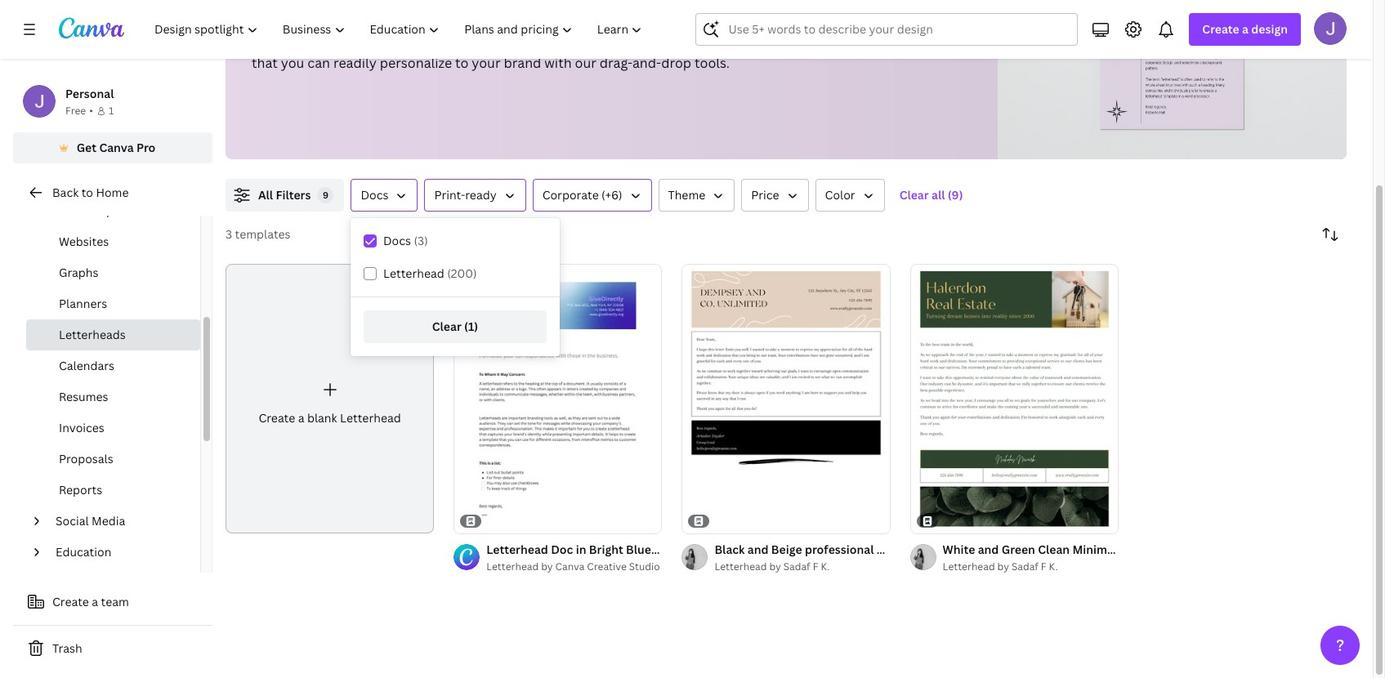 Task type: vqa. For each thing, say whether or not it's contained in the screenshot.
Invoices
yes



Task type: locate. For each thing, give the bounding box(es) containing it.
clear inside "clear all (9)" button
[[900, 187, 929, 203]]

1 horizontal spatial sadaf
[[1012, 560, 1039, 574]]

get
[[77, 140, 96, 155]]

k.
[[821, 560, 830, 574], [1049, 560, 1058, 574]]

letterhead doc in bright blue bright purple classic professional style image
[[454, 264, 662, 534]]

clear for clear all (9)
[[900, 187, 929, 203]]

1 horizontal spatial to
[[360, 33, 373, 51]]

1 letterhead by sadaf f k. link from the left
[[715, 559, 891, 576]]

templates inside take your letters to a whole new level with canva's free letterhead templates that you can readily personalize to your brand with our drag-and-drop tools.
[[670, 33, 734, 51]]

color button
[[815, 179, 885, 212]]

2 horizontal spatial create
[[1203, 21, 1240, 37]]

2 letterhead templates image from the left
[[1101, 0, 1245, 130]]

docs inside button
[[361, 187, 389, 203]]

(9)
[[948, 187, 963, 203]]

a
[[1243, 21, 1249, 37], [376, 33, 384, 51], [298, 410, 305, 426], [92, 594, 98, 610]]

clear left the (1)
[[432, 319, 462, 334]]

education link
[[49, 537, 190, 568]]

0 horizontal spatial templates
[[235, 226, 291, 242]]

create left design
[[1203, 21, 1240, 37]]

to up the mind maps
[[81, 185, 93, 200]]

docs button
[[351, 179, 418, 212]]

to up readily
[[360, 33, 373, 51]]

2 sadaf from the left
[[1012, 560, 1039, 574]]

0 horizontal spatial k.
[[821, 560, 830, 574]]

create
[[1203, 21, 1240, 37], [259, 410, 295, 426], [52, 594, 89, 610]]

1 f from the left
[[813, 560, 819, 574]]

level
[[457, 33, 487, 51]]

sadaf for black and beige professional minimalist business letterhead doc "image"
[[784, 560, 811, 574]]

1 horizontal spatial by
[[770, 560, 781, 574]]

letterhead by sadaf f k. for white and green clean minimalist real estate company letterhead doc image's 'letterhead by sadaf f k.' link
[[943, 560, 1058, 574]]

clear
[[900, 187, 929, 203], [432, 319, 462, 334]]

your
[[283, 33, 312, 51], [472, 54, 501, 72]]

1 horizontal spatial k.
[[1049, 560, 1058, 574]]

letterhead templates image
[[998, 0, 1347, 159], [1101, 0, 1245, 130]]

docs left the (3)
[[383, 233, 411, 249]]

personalize
[[380, 54, 452, 72]]

letterhead for white and green clean minimalist real estate company letterhead doc image
[[943, 560, 995, 574]]

clear left all
[[900, 187, 929, 203]]

3 by from the left
[[998, 560, 1010, 574]]

create inside button
[[52, 594, 89, 610]]

create left blank
[[259, 410, 295, 426]]

canva left pro
[[99, 140, 134, 155]]

2 by from the left
[[770, 560, 781, 574]]

with
[[490, 33, 517, 51], [545, 54, 572, 72]]

f for white and green clean minimalist real estate company letterhead doc image
[[1041, 560, 1047, 574]]

9 filter options selected element
[[318, 187, 334, 204]]

a left team
[[92, 594, 98, 610]]

letterhead by sadaf f k. for black and beige professional minimalist business letterhead doc "image" 'letterhead by sadaf f k.' link
[[715, 560, 830, 574]]

a left design
[[1243, 21, 1249, 37]]

by
[[541, 560, 553, 574], [770, 560, 781, 574], [998, 560, 1010, 574]]

0 vertical spatial clear
[[900, 187, 929, 203]]

1 horizontal spatial canva
[[555, 560, 585, 574]]

all
[[258, 187, 273, 203]]

f
[[813, 560, 819, 574], [1041, 560, 1047, 574]]

websites link
[[26, 226, 200, 258]]

docs
[[361, 187, 389, 203], [383, 233, 411, 249]]

1 sadaf from the left
[[784, 560, 811, 574]]

letterhead (200)
[[383, 266, 477, 281]]

0 horizontal spatial to
[[81, 185, 93, 200]]

2 vertical spatial create
[[52, 594, 89, 610]]

1 vertical spatial templates
[[235, 226, 291, 242]]

personal
[[65, 86, 114, 101]]

top level navigation element
[[144, 13, 657, 46]]

0 vertical spatial your
[[283, 33, 312, 51]]

•
[[89, 104, 93, 118]]

education
[[56, 544, 111, 560]]

design
[[1252, 21, 1288, 37]]

1 horizontal spatial templates
[[670, 33, 734, 51]]

templates right 3
[[235, 226, 291, 242]]

back to home
[[52, 185, 129, 200]]

0 horizontal spatial canva
[[99, 140, 134, 155]]

black and beige professional minimalist business letterhead doc image
[[682, 264, 891, 534]]

None search field
[[696, 13, 1079, 46]]

1 horizontal spatial letterhead by sadaf f k. link
[[943, 559, 1119, 576]]

1 vertical spatial canva
[[555, 560, 585, 574]]

k. for white and green clean minimalist real estate company letterhead doc image
[[1049, 560, 1058, 574]]

docs (3)
[[383, 233, 428, 249]]

0 horizontal spatial your
[[283, 33, 312, 51]]

1 vertical spatial clear
[[432, 319, 462, 334]]

1 vertical spatial create
[[259, 410, 295, 426]]

reports
[[59, 482, 102, 498]]

get canva pro
[[77, 140, 156, 155]]

0 vertical spatial canva
[[99, 140, 134, 155]]

create left team
[[52, 594, 89, 610]]

(+6)
[[602, 187, 623, 203]]

a left whole at left top
[[376, 33, 384, 51]]

0 vertical spatial create
[[1203, 21, 1240, 37]]

a inside create a design dropdown button
[[1243, 21, 1249, 37]]

0 horizontal spatial by
[[541, 560, 553, 574]]

0 vertical spatial docs
[[361, 187, 389, 203]]

invoices link
[[26, 413, 200, 444]]

2 vertical spatial to
[[81, 185, 93, 200]]

create inside dropdown button
[[1203, 21, 1240, 37]]

0 vertical spatial templates
[[670, 33, 734, 51]]

print-ready
[[434, 187, 497, 203]]

create a team
[[52, 594, 129, 610]]

take your letters to a whole new level with canva's free letterhead templates that you can readily personalize to your brand with our drag-and-drop tools.
[[252, 33, 734, 72]]

clear (1)
[[432, 319, 478, 334]]

1 horizontal spatial with
[[545, 54, 572, 72]]

0 horizontal spatial with
[[490, 33, 517, 51]]

0 horizontal spatial letterhead by sadaf f k. link
[[715, 559, 891, 576]]

a inside create a blank letterhead element
[[298, 410, 305, 426]]

blank
[[307, 410, 337, 426]]

2 horizontal spatial by
[[998, 560, 1010, 574]]

letterhead by sadaf f k. link
[[715, 559, 891, 576], [943, 559, 1119, 576]]

by for letterhead doc in bright blue bright purple classic professional style image
[[541, 560, 553, 574]]

letters
[[315, 33, 356, 51]]

1 vertical spatial to
[[455, 54, 469, 72]]

your up you
[[283, 33, 312, 51]]

with down "canva's"
[[545, 54, 572, 72]]

docs right 9
[[361, 187, 389, 203]]

print-ready button
[[425, 179, 526, 212]]

a for design
[[1243, 21, 1249, 37]]

a left blank
[[298, 410, 305, 426]]

0 horizontal spatial f
[[813, 560, 819, 574]]

1 horizontal spatial f
[[1041, 560, 1047, 574]]

1 horizontal spatial create
[[259, 410, 295, 426]]

team
[[101, 594, 129, 610]]

media
[[92, 513, 125, 529]]

canva inside get canva pro "button"
[[99, 140, 134, 155]]

1 horizontal spatial clear
[[900, 187, 929, 203]]

drag-
[[600, 54, 633, 72]]

to down level
[[455, 54, 469, 72]]

Search search field
[[729, 14, 1068, 45]]

create a team button
[[13, 586, 213, 619]]

free •
[[65, 104, 93, 118]]

docs for docs
[[361, 187, 389, 203]]

planners link
[[26, 289, 200, 320]]

1 horizontal spatial letterhead by sadaf f k.
[[943, 560, 1058, 574]]

canva's
[[520, 33, 569, 51]]

invoices
[[59, 420, 104, 436]]

sadaf for white and green clean minimalist real estate company letterhead doc image
[[1012, 560, 1039, 574]]

mind
[[59, 203, 87, 218]]

0 horizontal spatial create
[[52, 594, 89, 610]]

letterhead for letterhead doc in bright blue bright purple classic professional style image
[[487, 560, 539, 574]]

websites
[[59, 234, 109, 249]]

your down level
[[472, 54, 501, 72]]

resumes link
[[26, 382, 200, 413]]

a inside the create a team button
[[92, 594, 98, 610]]

create a design
[[1203, 21, 1288, 37]]

canva left "creative"
[[555, 560, 585, 574]]

with up brand
[[490, 33, 517, 51]]

0 vertical spatial with
[[490, 33, 517, 51]]

0 horizontal spatial sadaf
[[784, 560, 811, 574]]

1 k. from the left
[[821, 560, 830, 574]]

letterhead
[[383, 266, 444, 281], [340, 410, 401, 426], [487, 560, 539, 574], [715, 560, 767, 574], [943, 560, 995, 574]]

0 horizontal spatial letterhead by sadaf f k.
[[715, 560, 830, 574]]

by for white and green clean minimalist real estate company letterhead doc image
[[998, 560, 1010, 574]]

canva inside the letterhead by canva creative studio link
[[555, 560, 585, 574]]

corporate (+6) button
[[533, 179, 652, 212]]

0 horizontal spatial clear
[[432, 319, 462, 334]]

and-
[[633, 54, 662, 72]]

by inside the letterhead by canva creative studio link
[[541, 560, 553, 574]]

1 vertical spatial your
[[472, 54, 501, 72]]

clear inside clear (1) "button"
[[432, 319, 462, 334]]

proposals
[[59, 451, 113, 467]]

2 k. from the left
[[1049, 560, 1058, 574]]

sadaf
[[784, 560, 811, 574], [1012, 560, 1039, 574]]

1 by from the left
[[541, 560, 553, 574]]

new
[[428, 33, 454, 51]]

docs for docs (3)
[[383, 233, 411, 249]]

1 vertical spatial docs
[[383, 233, 411, 249]]

2 f from the left
[[1041, 560, 1047, 574]]

letterhead for black and beige professional minimalist business letterhead doc "image"
[[715, 560, 767, 574]]

2 letterhead by sadaf f k. link from the left
[[943, 559, 1119, 576]]

1 letterhead by sadaf f k. from the left
[[715, 560, 830, 574]]

2 letterhead by sadaf f k. from the left
[[943, 560, 1058, 574]]

templates up tools.
[[670, 33, 734, 51]]

by for black and beige professional minimalist business letterhead doc "image"
[[770, 560, 781, 574]]

a inside take your letters to a whole new level with canva's free letterhead templates that you can readily personalize to your brand with our drag-and-drop tools.
[[376, 33, 384, 51]]



Task type: describe. For each thing, give the bounding box(es) containing it.
create a design button
[[1190, 13, 1301, 46]]

whole
[[387, 33, 425, 51]]

0 vertical spatial to
[[360, 33, 373, 51]]

(1)
[[464, 319, 478, 334]]

trash
[[52, 641, 82, 656]]

social media
[[56, 513, 125, 529]]

(3)
[[414, 233, 428, 249]]

price
[[751, 187, 780, 203]]

create for create a blank letterhead
[[259, 410, 295, 426]]

creative
[[587, 560, 627, 574]]

resumes
[[59, 389, 108, 405]]

create for create a team
[[52, 594, 89, 610]]

calendars link
[[26, 351, 200, 382]]

social media link
[[49, 506, 190, 537]]

studio
[[629, 560, 660, 574]]

back to home link
[[13, 177, 213, 209]]

theme
[[668, 187, 706, 203]]

1 vertical spatial with
[[545, 54, 572, 72]]

corporate (+6)
[[543, 187, 623, 203]]

drop
[[662, 54, 692, 72]]

(200)
[[447, 266, 477, 281]]

letterhead by sadaf f k. link for black and beige professional minimalist business letterhead doc "image"
[[715, 559, 891, 576]]

free
[[65, 104, 86, 118]]

a for team
[[92, 594, 98, 610]]

create a blank letterhead element
[[226, 264, 434, 534]]

clear for clear (1)
[[432, 319, 462, 334]]

price button
[[742, 179, 809, 212]]

all filters
[[258, 187, 311, 203]]

letterheads
[[59, 327, 126, 343]]

graphs link
[[26, 258, 200, 289]]

readily
[[333, 54, 377, 72]]

mind maps
[[59, 203, 119, 218]]

create a blank letterhead link
[[226, 264, 434, 534]]

tools.
[[695, 54, 730, 72]]

back
[[52, 185, 79, 200]]

graphs
[[59, 265, 99, 280]]

color
[[825, 187, 856, 203]]

k. for black and beige professional minimalist business letterhead doc "image"
[[821, 560, 830, 574]]

corporate
[[543, 187, 599, 203]]

trash link
[[13, 633, 213, 665]]

1
[[109, 104, 114, 118]]

white and green clean minimalist real estate company letterhead doc image
[[910, 264, 1119, 534]]

9
[[323, 189, 329, 201]]

letterhead by canva creative studio link
[[487, 559, 662, 576]]

social
[[56, 513, 89, 529]]

f for black and beige professional minimalist business letterhead doc "image"
[[813, 560, 819, 574]]

jacob simon image
[[1314, 12, 1347, 45]]

can
[[308, 54, 330, 72]]

create for create a design
[[1203, 21, 1240, 37]]

print-
[[434, 187, 465, 203]]

you
[[281, 54, 304, 72]]

3 templates
[[226, 226, 291, 242]]

pro
[[136, 140, 156, 155]]

ready
[[465, 187, 497, 203]]

clear (1) button
[[364, 311, 547, 343]]

free
[[572, 33, 597, 51]]

clear all (9)
[[900, 187, 963, 203]]

reports link
[[26, 475, 200, 506]]

take
[[252, 33, 280, 51]]

letterhead
[[601, 33, 667, 51]]

proposals link
[[26, 444, 200, 475]]

create a blank letterhead
[[259, 410, 401, 426]]

clear all (9) button
[[892, 179, 972, 212]]

3
[[226, 226, 232, 242]]

letterhead by sadaf f k. link for white and green clean minimalist real estate company letterhead doc image
[[943, 559, 1119, 576]]

Sort by button
[[1314, 218, 1347, 251]]

a for blank
[[298, 410, 305, 426]]

home
[[96, 185, 129, 200]]

2 horizontal spatial to
[[455, 54, 469, 72]]

all
[[932, 187, 945, 203]]

theme button
[[658, 179, 735, 212]]

maps
[[90, 203, 119, 218]]

calendars
[[59, 358, 114, 374]]

brand
[[504, 54, 541, 72]]

1 horizontal spatial your
[[472, 54, 501, 72]]

letterhead by canva creative studio
[[487, 560, 660, 574]]

that
[[252, 54, 278, 72]]

get canva pro button
[[13, 132, 213, 163]]

planners
[[59, 296, 107, 311]]

1 letterhead templates image from the left
[[998, 0, 1347, 159]]

mind maps link
[[26, 195, 200, 226]]



